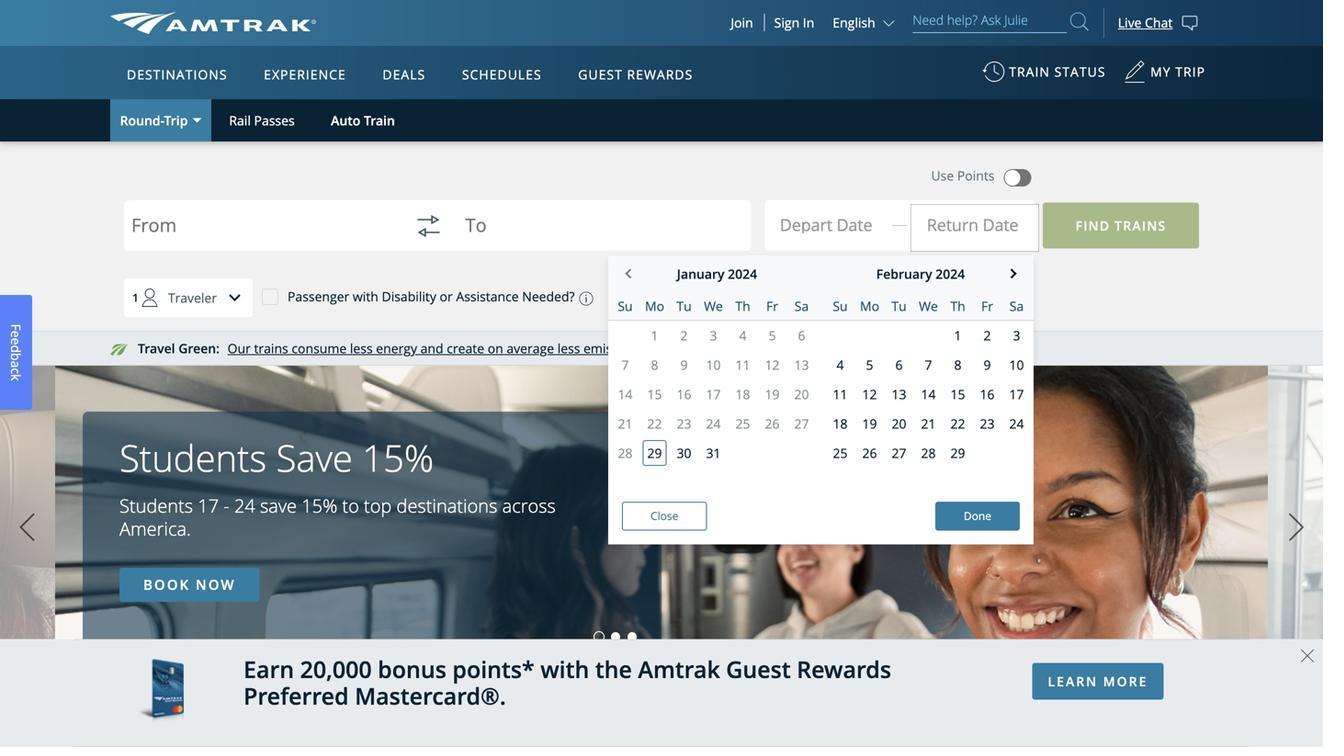 Task type: describe. For each thing, give the bounding box(es) containing it.
Please enter your search item search field
[[913, 9, 1067, 33]]

1
[[955, 327, 962, 344]]

13
[[892, 386, 907, 403]]

points
[[958, 167, 995, 184]]

rail
[[229, 112, 251, 129]]

b
[[7, 353, 25, 361]]

wednesday, january 10, 2024 cell
[[699, 350, 729, 380]]

schedules link
[[455, 46, 549, 99]]

sa for 31
[[795, 297, 809, 315]]

row containing 11
[[817, 380, 1034, 409]]

live chat button
[[1104, 0, 1213, 46]]

create
[[447, 340, 485, 357]]

tu column header for 27
[[885, 292, 914, 320]]

plus icon image
[[775, 289, 792, 305]]

2 e from the top
[[7, 338, 25, 345]]

2
[[984, 327, 991, 344]]

round-
[[120, 112, 164, 129]]

we for 31
[[704, 297, 723, 315]]

trip for add trip
[[828, 288, 852, 305]]

26
[[863, 444, 877, 462]]

1 e from the top
[[7, 331, 25, 338]]

15
[[951, 386, 966, 403]]

2 grid from the left
[[817, 292, 1034, 500]]

trip
[[1176, 63, 1206, 80]]

friday, january 26, 2024 cell
[[758, 409, 787, 438]]

1 horizontal spatial 15%
[[362, 433, 434, 483]]

points*
[[453, 654, 535, 685]]

fr column header for 28
[[973, 292, 1002, 320]]

tuesday, january 16, 2024 cell
[[670, 380, 699, 409]]

sign
[[775, 14, 800, 31]]

across
[[502, 493, 556, 518]]

schedules
[[462, 66, 542, 83]]

students for students save 15%
[[120, 433, 267, 483]]

more
[[1104, 673, 1149, 690]]

thursday, january 18, 2024 cell
[[729, 380, 758, 409]]

11
[[833, 386, 848, 403]]

tu for 27
[[892, 297, 907, 315]]

10
[[1010, 356, 1025, 374]]

bonus
[[378, 654, 447, 685]]

guest inside earn 20,000 bonus points* with the amtrak guest rewards preferred mastercard®.
[[726, 654, 791, 685]]

tuesday, january 23, 2024 cell
[[670, 409, 699, 438]]

fr for 28
[[982, 297, 994, 315]]

destinations
[[397, 493, 498, 518]]

f e e d b a c k
[[7, 324, 25, 381]]

passenger image
[[131, 279, 168, 316]]

monday, january 22, 2024 cell
[[640, 409, 670, 438]]

trip for round-trip
[[164, 112, 188, 129]]

mo for 29
[[645, 297, 665, 315]]

sunday, january 7, 2024 cell
[[611, 350, 640, 380]]

train status
[[1010, 63, 1106, 80]]

the
[[596, 654, 632, 685]]

wednesday, january 24, 2024 cell
[[699, 409, 729, 438]]

earn
[[244, 654, 294, 685]]

wednesday, january 3, 2024 cell
[[699, 321, 729, 350]]

tu column header for 30
[[670, 292, 699, 320]]

per-
[[676, 340, 701, 357]]

mo column header for 26
[[855, 292, 885, 320]]

To text field
[[465, 216, 726, 241]]

sunday, january 21, 2024 cell
[[611, 409, 640, 438]]

our
[[228, 340, 251, 357]]

learn
[[1048, 673, 1099, 690]]

students save 15%
[[120, 433, 434, 483]]

wednesday, january 17, 2024 cell
[[699, 380, 729, 409]]

1 grid from the left
[[609, 292, 817, 500]]

fr column header for 31
[[758, 292, 787, 320]]

book
[[143, 575, 190, 594]]

friday, january 12, 2024 cell
[[758, 350, 787, 380]]

sunday, january 28, 2024 cell
[[611, 438, 640, 468]]

slide 3 tab
[[628, 632, 637, 642]]

passenger
[[288, 288, 350, 305]]

23
[[980, 415, 995, 433]]

planes.
[[915, 340, 958, 357]]

fr for 31
[[767, 297, 779, 315]]

round-trip
[[120, 112, 188, 129]]

none field to
[[465, 204, 726, 264]]

1 and from the left
[[421, 340, 444, 357]]

row containing 1
[[817, 321, 1034, 350]]

16
[[980, 386, 995, 403]]

row containing 29
[[609, 438, 817, 468]]

with inside earn 20,000 bonus points* with the amtrak guest rewards preferred mastercard®.
[[541, 654, 590, 685]]

th for 28
[[951, 297, 966, 315]]

february
[[877, 265, 933, 283]]

join
[[731, 14, 754, 31]]

1 less from the left
[[350, 340, 373, 357]]

24 inside row
[[1010, 415, 1025, 433]]

thursday, january 25, 2024 cell
[[729, 409, 758, 438]]

slide 2 tab
[[611, 632, 620, 642]]

search icon image
[[1071, 9, 1089, 34]]

row containing 25
[[817, 438, 1034, 468]]

we for 28
[[919, 297, 938, 315]]

book now
[[143, 575, 236, 594]]

students for students 17 - 24 save 15% to top destinations across america.
[[120, 493, 193, 518]]

energy
[[376, 340, 417, 357]]

6
[[896, 356, 903, 374]]

monday, january 8, 2024 cell
[[640, 350, 670, 380]]

friday, january 19, 2024 cell
[[758, 380, 787, 409]]

save
[[260, 493, 297, 518]]

click to add the number travelers and discount types image
[[217, 279, 254, 316]]

friday, january 5, 2024 cell
[[758, 321, 787, 350]]

english
[[833, 14, 876, 31]]

2 less from the left
[[558, 340, 580, 357]]

consume
[[292, 340, 347, 357]]

experience button
[[257, 49, 354, 100]]

banner containing join
[[0, 0, 1324, 424]]

2024 for january 2024
[[728, 265, 758, 283]]

a inside button
[[7, 361, 25, 368]]

guest rewards
[[578, 66, 693, 83]]

than
[[830, 340, 858, 357]]

su column header for 26
[[826, 292, 855, 320]]

january 2024
[[677, 265, 758, 283]]

add
[[801, 288, 825, 305]]

monday, january 1, 2024 cell
[[640, 321, 670, 350]]

17 inside "students 17 - 24 save 15% to top destinations across america."
[[198, 493, 219, 518]]

train status link
[[983, 54, 1106, 99]]

done button
[[936, 502, 1020, 531]]

basis
[[796, 340, 827, 357]]

or
[[440, 288, 453, 305]]

2 and from the left
[[889, 340, 912, 357]]

19
[[863, 415, 877, 433]]

january
[[677, 265, 725, 283]]

travel green: our trains consume less energy and create on average less emissions on a per-passenger-mile basis than cars and planes.
[[138, 340, 958, 357]]

traveler button
[[124, 279, 254, 317]]

earn 20,000 bonus points* with the amtrak guest rewards preferred mastercard®.
[[244, 654, 892, 712]]

1 29 from the left
[[648, 444, 662, 462]]

average
[[507, 340, 554, 357]]

close button
[[622, 502, 707, 531]]

guest rewards button
[[571, 49, 701, 100]]

learn more link
[[1033, 663, 1164, 700]]

slide 1 tab
[[595, 632, 604, 642]]

switch departure and arrival stations. image
[[407, 204, 451, 248]]

f
[[7, 324, 25, 331]]



Task type: vqa. For each thing, say whether or not it's contained in the screenshot.


Task type: locate. For each thing, give the bounding box(es) containing it.
None field
[[131, 204, 392, 264], [465, 204, 726, 264], [784, 205, 911, 251], [912, 205, 1039, 251], [784, 205, 911, 251], [912, 205, 1039, 251]]

1 horizontal spatial su
[[833, 297, 848, 315]]

29 down monday, january 22, 2024 cell
[[648, 444, 662, 462]]

in
[[803, 14, 815, 31]]

1 horizontal spatial trip
[[828, 288, 852, 305]]

banner
[[0, 0, 1324, 424]]

0 horizontal spatial fr
[[767, 297, 779, 315]]

0 horizontal spatial th column header
[[729, 292, 758, 320]]

15% left to
[[302, 493, 338, 518]]

2 th column header from the left
[[944, 292, 973, 320]]

17 right 16
[[1010, 386, 1025, 403]]

0 horizontal spatial sa
[[795, 297, 809, 315]]

we column header for 28
[[914, 292, 944, 320]]

0 horizontal spatial rewards
[[627, 66, 693, 83]]

1 vertical spatial a
[[7, 361, 25, 368]]

0 horizontal spatial tu
[[677, 297, 692, 315]]

tu down february
[[892, 297, 907, 315]]

29 right 28
[[951, 444, 966, 462]]

1 vertical spatial students
[[120, 493, 193, 518]]

tu column header
[[670, 292, 699, 320], [885, 292, 914, 320]]

tu column header down february
[[885, 292, 914, 320]]

1 vertical spatial trip
[[828, 288, 852, 305]]

1 horizontal spatial 29
[[951, 444, 966, 462]]

2 we column header from the left
[[914, 292, 944, 320]]

join button
[[720, 14, 765, 31]]

fr up friday, january 5, 2024 cell
[[767, 297, 779, 315]]

use points
[[932, 167, 995, 184]]

1 sa from the left
[[795, 297, 809, 315]]

destinations
[[127, 66, 228, 83]]

2 2024 from the left
[[936, 265, 965, 283]]

students
[[120, 433, 267, 483], [120, 493, 193, 518]]

row containing 18
[[817, 409, 1034, 438]]

2024 for february 2024
[[936, 265, 965, 283]]

th column header for 28
[[944, 292, 973, 320]]

amtrak
[[638, 654, 720, 685]]

and right cars
[[889, 340, 912, 357]]

0 horizontal spatial sa column header
[[787, 292, 817, 320]]

0 horizontal spatial 29
[[648, 444, 662, 462]]

su for 29
[[618, 297, 633, 315]]

0 horizontal spatial 17
[[198, 493, 219, 518]]

on right create
[[488, 340, 504, 357]]

1 mo from the left
[[645, 297, 665, 315]]

trip right "add"
[[828, 288, 852, 305]]

sa column header for 31
[[787, 292, 817, 320]]

0 horizontal spatial mo
[[645, 297, 665, 315]]

mo up monday, january 1, 2024 cell
[[645, 297, 665, 315]]

0 horizontal spatial 2024
[[728, 265, 758, 283]]

amtrak guest rewards preferred mastercard image
[[138, 659, 184, 728]]

15% inside "students 17 - 24 save 15% to top destinations across america."
[[302, 493, 338, 518]]

12
[[863, 386, 877, 403]]

trip left select caret icon
[[164, 112, 188, 129]]

2 students from the top
[[120, 493, 193, 518]]

31
[[706, 444, 721, 462]]

su right "more information about accessible travel requests." image
[[618, 297, 633, 315]]

0 horizontal spatial we column header
[[699, 292, 729, 320]]

sa up 3 on the right top
[[1010, 297, 1024, 315]]

1 students from the top
[[120, 433, 267, 483]]

mo up cars
[[860, 297, 880, 315]]

0 horizontal spatial a
[[7, 361, 25, 368]]

1 tu column header from the left
[[670, 292, 699, 320]]

e down f
[[7, 338, 25, 345]]

auto train link
[[313, 99, 414, 142]]

preferred
[[244, 680, 349, 712]]

rewards inside popup button
[[627, 66, 693, 83]]

From text field
[[131, 216, 392, 241]]

1 horizontal spatial guest
[[726, 654, 791, 685]]

17 left -
[[198, 493, 219, 518]]

1 we from the left
[[704, 297, 723, 315]]

1 sa column header from the left
[[787, 292, 817, 320]]

0 horizontal spatial tu column header
[[670, 292, 699, 320]]

guest
[[578, 66, 623, 83], [726, 654, 791, 685]]

2 su from the left
[[833, 297, 848, 315]]

a
[[666, 340, 673, 357], [7, 361, 25, 368]]

1 horizontal spatial mo column header
[[855, 292, 885, 320]]

9
[[984, 356, 991, 374]]

none field from
[[131, 204, 392, 264]]

deals button
[[375, 49, 433, 100]]

su column header right "add"
[[826, 292, 855, 320]]

1 we column header from the left
[[699, 292, 729, 320]]

tu column header up tuesday, january 2, 2024 "cell"
[[670, 292, 699, 320]]

f e e d b a c k button
[[0, 295, 32, 410]]

less right average
[[558, 340, 580, 357]]

sa column header up 3 on the right top
[[1002, 292, 1032, 320]]

on
[[488, 340, 504, 357], [647, 340, 663, 357]]

1 horizontal spatial su column header
[[826, 292, 855, 320]]

3
[[1013, 327, 1021, 344]]

30
[[677, 444, 692, 462]]

america.
[[120, 516, 191, 541]]

my trip button
[[1124, 54, 1206, 99]]

2 sa from the left
[[1010, 297, 1024, 315]]

students 17 - 24 save 15% to top destinations across america.
[[120, 493, 556, 541]]

2 mo column header from the left
[[855, 292, 885, 320]]

disability
[[382, 288, 437, 305]]

su column header up monday, january 1, 2024 cell
[[611, 292, 640, 320]]

1 horizontal spatial 24
[[1010, 415, 1025, 433]]

1 vertical spatial 17
[[198, 493, 219, 518]]

1 mo column header from the left
[[640, 292, 670, 320]]

0 horizontal spatial we
[[704, 297, 723, 315]]

1 horizontal spatial fr
[[982, 297, 994, 315]]

2 fr column header from the left
[[973, 292, 1002, 320]]

fr column header up 2
[[973, 292, 1002, 320]]

fr column header up friday, january 5, 2024 cell
[[758, 292, 787, 320]]

sa column header for 28
[[1002, 292, 1032, 320]]

27
[[892, 444, 907, 462]]

15% up top
[[362, 433, 434, 483]]

mo column header
[[640, 292, 670, 320], [855, 292, 885, 320]]

0 horizontal spatial less
[[350, 340, 373, 357]]

0 vertical spatial rewards
[[627, 66, 693, 83]]

status
[[1055, 63, 1106, 80]]

0 vertical spatial trip
[[164, 112, 188, 129]]

1 horizontal spatial with
[[541, 654, 590, 685]]

row
[[609, 292, 817, 321], [817, 292, 1034, 321], [609, 321, 817, 350], [817, 321, 1034, 350], [609, 350, 817, 380], [817, 350, 1034, 380], [609, 380, 817, 409], [817, 380, 1034, 409], [609, 409, 817, 438], [817, 409, 1034, 438], [609, 438, 817, 468], [817, 438, 1034, 468], [609, 468, 817, 500], [817, 468, 1034, 500]]

2 sa column header from the left
[[1002, 292, 1032, 320]]

0 vertical spatial a
[[666, 340, 673, 357]]

rewards inside earn 20,000 bonus points* with the amtrak guest rewards preferred mastercard®.
[[797, 654, 892, 685]]

close
[[651, 508, 679, 524]]

1 vertical spatial guest
[[726, 654, 791, 685]]

1 horizontal spatial on
[[647, 340, 663, 357]]

2 fr from the left
[[982, 297, 994, 315]]

7
[[925, 356, 933, 374]]

0 vertical spatial 24
[[1010, 415, 1025, 433]]

my trip
[[1151, 63, 1206, 80]]

cars
[[861, 340, 886, 357]]

trip inside add trip button
[[828, 288, 852, 305]]

1 th from the left
[[736, 297, 751, 315]]

choose a slide to display tab list
[[0, 632, 641, 642]]

20
[[892, 415, 907, 433]]

saturday, january 20, 2024 cell
[[787, 380, 817, 409]]

1 horizontal spatial 2024
[[936, 265, 965, 283]]

live chat
[[1119, 14, 1173, 31]]

su column header for 29
[[611, 292, 640, 320]]

tuesday, january 9, 2024 cell
[[670, 350, 699, 380]]

mile
[[767, 340, 793, 357]]

1 on from the left
[[488, 340, 504, 357]]

students left -
[[120, 493, 193, 518]]

assistance
[[456, 288, 519, 305]]

0 horizontal spatial and
[[421, 340, 444, 357]]

2024 right february
[[936, 265, 965, 283]]

sa
[[795, 297, 809, 315], [1010, 297, 1024, 315]]

sa for 28
[[1010, 297, 1024, 315]]

use
[[932, 167, 954, 184]]

24
[[1010, 415, 1025, 433], [234, 493, 255, 518]]

february 2024
[[877, 265, 965, 283]]

we column header
[[699, 292, 729, 320], [914, 292, 944, 320]]

2 we from the left
[[919, 297, 938, 315]]

amtrak sustains leaf icon image
[[110, 344, 129, 356]]

15%
[[362, 433, 434, 483], [302, 493, 338, 518]]

on left tuesday, january 2, 2024 "cell"
[[647, 340, 663, 357]]

0 horizontal spatial 15%
[[302, 493, 338, 518]]

2 mo from the left
[[860, 297, 880, 315]]

th for 31
[[736, 297, 751, 315]]

1 vertical spatial 24
[[234, 493, 255, 518]]

done
[[964, 508, 992, 524]]

1 horizontal spatial tu
[[892, 297, 907, 315]]

less
[[350, 340, 373, 357], [558, 340, 580, 357]]

24 inside "students 17 - 24 save 15% to top destinations across america."
[[234, 493, 255, 518]]

row containing 4
[[817, 350, 1034, 380]]

th column header for 31
[[729, 292, 758, 320]]

sa right plus icon
[[795, 297, 809, 315]]

saturday, january 6, 2024 cell
[[787, 321, 817, 350]]

2 tu column header from the left
[[885, 292, 914, 320]]

22
[[951, 415, 966, 433]]

1 vertical spatial rewards
[[797, 654, 892, 685]]

0 horizontal spatial su
[[618, 297, 633, 315]]

we down february 2024
[[919, 297, 938, 315]]

needed?
[[522, 288, 575, 305]]

th column header up '1'
[[944, 292, 973, 320]]

0 horizontal spatial su column header
[[611, 292, 640, 320]]

1 horizontal spatial th column header
[[944, 292, 973, 320]]

add trip
[[801, 288, 852, 305]]

0 horizontal spatial trip
[[164, 112, 188, 129]]

more information about accessible travel requests. image
[[575, 292, 593, 306]]

application
[[179, 154, 620, 411]]

destinations button
[[120, 49, 235, 100]]

fr column header
[[758, 292, 787, 320], [973, 292, 1002, 320]]

students up -
[[120, 433, 267, 483]]

next image
[[1283, 505, 1311, 551]]

4
[[837, 356, 844, 374]]

su for 26
[[833, 297, 848, 315]]

24 right 23
[[1010, 415, 1025, 433]]

thursday, january 4, 2024 cell
[[729, 321, 758, 350]]

tu up tuesday, january 2, 2024 "cell"
[[677, 297, 692, 315]]

our trains consume less energy and create on average less emissions on a per-passenger-mile basis than cars and planes. link
[[228, 340, 958, 357]]

e up d
[[7, 331, 25, 338]]

2 th from the left
[[951, 297, 966, 315]]

1 horizontal spatial sa column header
[[1002, 292, 1032, 320]]

1 horizontal spatial fr column header
[[973, 292, 1002, 320]]

0 horizontal spatial with
[[353, 288, 379, 305]]

8
[[955, 356, 962, 374]]

2 29 from the left
[[951, 444, 966, 462]]

su column header
[[611, 292, 640, 320], [826, 292, 855, 320]]

sign in
[[775, 14, 815, 31]]

2024 right january
[[728, 265, 758, 283]]

trip
[[164, 112, 188, 129], [828, 288, 852, 305]]

1 fr from the left
[[767, 297, 779, 315]]

1 horizontal spatial and
[[889, 340, 912, 357]]

0 horizontal spatial on
[[488, 340, 504, 357]]

and left create
[[421, 340, 444, 357]]

we up the wednesday, january 3, 2024 cell
[[704, 297, 723, 315]]

1 horizontal spatial sa
[[1010, 297, 1024, 315]]

17 inside row
[[1010, 386, 1025, 403]]

mo column header for 29
[[640, 292, 670, 320]]

1 horizontal spatial 17
[[1010, 386, 1025, 403]]

1 su from the left
[[618, 297, 633, 315]]

1 tu from the left
[[677, 297, 692, 315]]

th column header
[[729, 292, 758, 320], [944, 292, 973, 320]]

k
[[7, 374, 25, 381]]

0 horizontal spatial guest
[[578, 66, 623, 83]]

guest inside guest rewards popup button
[[578, 66, 623, 83]]

trains
[[254, 340, 288, 357]]

2 su column header from the left
[[826, 292, 855, 320]]

0 vertical spatial with
[[353, 288, 379, 305]]

trip inside 'round-trip' "dropdown button"
[[164, 112, 188, 129]]

14
[[922, 386, 936, 403]]

2 tu from the left
[[892, 297, 907, 315]]

1 horizontal spatial less
[[558, 340, 580, 357]]

chat
[[1146, 14, 1173, 31]]

travel
[[138, 340, 175, 357]]

train
[[1010, 63, 1051, 80]]

experience
[[264, 66, 346, 83]]

0 horizontal spatial fr column header
[[758, 292, 787, 320]]

a up k
[[7, 361, 25, 368]]

1 horizontal spatial mo
[[860, 297, 880, 315]]

tuesday, january 2, 2024 cell
[[670, 321, 699, 350]]

learn more
[[1048, 673, 1149, 690]]

with left disability
[[353, 288, 379, 305]]

fr up 2
[[982, 297, 994, 315]]

monday, january 15, 2024 cell
[[640, 380, 670, 409]]

th column header up thursday, january 4, 2024 "cell"
[[729, 292, 758, 320]]

we column header down february 2024
[[914, 292, 944, 320]]

my
[[1151, 63, 1172, 80]]

sunday, january 14, 2024 cell
[[611, 380, 640, 409]]

2 on from the left
[[647, 340, 663, 357]]

th up '1'
[[951, 297, 966, 315]]

1 horizontal spatial rewards
[[797, 654, 892, 685]]

with left the the
[[541, 654, 590, 685]]

previous image
[[13, 505, 41, 551]]

0 horizontal spatial 24
[[234, 493, 255, 518]]

passenger with disability or assistance needed?
[[288, 288, 575, 305]]

next month image
[[1007, 269, 1017, 279]]

0 horizontal spatial mo column header
[[640, 292, 670, 320]]

deals
[[383, 66, 426, 83]]

students inside "students 17 - 24 save 15% to top destinations across america."
[[120, 493, 193, 518]]

1 horizontal spatial we column header
[[914, 292, 944, 320]]

a left 'per-'
[[666, 340, 673, 357]]

passenger-
[[701, 340, 767, 357]]

book now link
[[120, 568, 260, 602]]

passes
[[254, 112, 295, 129]]

29
[[648, 444, 662, 462], [951, 444, 966, 462]]

saturday, january 27, 2024 cell
[[787, 409, 817, 438]]

1 th column header from the left
[[729, 292, 758, 320]]

fr
[[767, 297, 779, 315], [982, 297, 994, 315]]

Passenger with Disability or Assistance Needed? checkbox
[[262, 288, 279, 304]]

1 2024 from the left
[[728, 265, 758, 283]]

0 horizontal spatial th
[[736, 297, 751, 315]]

1 vertical spatial with
[[541, 654, 590, 685]]

regions map image
[[179, 154, 620, 411]]

sa column header
[[787, 292, 817, 320], [1002, 292, 1032, 320]]

to
[[342, 493, 359, 518]]

amtrak image
[[110, 12, 316, 34]]

we column header up the wednesday, january 3, 2024 cell
[[699, 292, 729, 320]]

mo column header up monday, january 1, 2024 cell
[[640, 292, 670, 320]]

mastercard®.
[[355, 680, 506, 712]]

su right "add"
[[833, 297, 848, 315]]

25
[[833, 444, 848, 462]]

1 su column header from the left
[[611, 292, 640, 320]]

0 vertical spatial 15%
[[362, 433, 434, 483]]

english button
[[833, 14, 899, 31]]

rail passes
[[229, 112, 295, 129]]

1 horizontal spatial we
[[919, 297, 938, 315]]

24 right -
[[234, 493, 255, 518]]

c
[[7, 368, 25, 374]]

less left energy
[[350, 340, 373, 357]]

0 vertical spatial 17
[[1010, 386, 1025, 403]]

now
[[196, 575, 236, 594]]

mo for 26
[[860, 297, 880, 315]]

th up thursday, january 4, 2024 "cell"
[[736, 297, 751, 315]]

tu for 30
[[677, 297, 692, 315]]

traveler
[[168, 289, 217, 306]]

select caret image
[[193, 118, 202, 123]]

1 horizontal spatial th
[[951, 297, 966, 315]]

save
[[276, 433, 353, 483]]

1 horizontal spatial a
[[666, 340, 673, 357]]

21
[[922, 415, 936, 433]]

mo column header up cars
[[855, 292, 885, 320]]

we column header for 31
[[699, 292, 729, 320]]

thursday, january 11, 2024 cell
[[729, 350, 758, 380]]

auto train
[[331, 112, 395, 129]]

1 vertical spatial 15%
[[302, 493, 338, 518]]

auto
[[331, 112, 361, 129]]

we
[[704, 297, 723, 315], [919, 297, 938, 315]]

sa column header up saturday, january 6, 2024 cell
[[787, 292, 817, 320]]

20,000
[[300, 654, 372, 685]]

0 vertical spatial guest
[[578, 66, 623, 83]]

saturday, january 13, 2024 cell
[[787, 350, 817, 380]]

grid
[[609, 292, 817, 500], [817, 292, 1034, 500]]

0 vertical spatial students
[[120, 433, 267, 483]]

1 fr column header from the left
[[758, 292, 787, 320]]

1 horizontal spatial tu column header
[[885, 292, 914, 320]]



